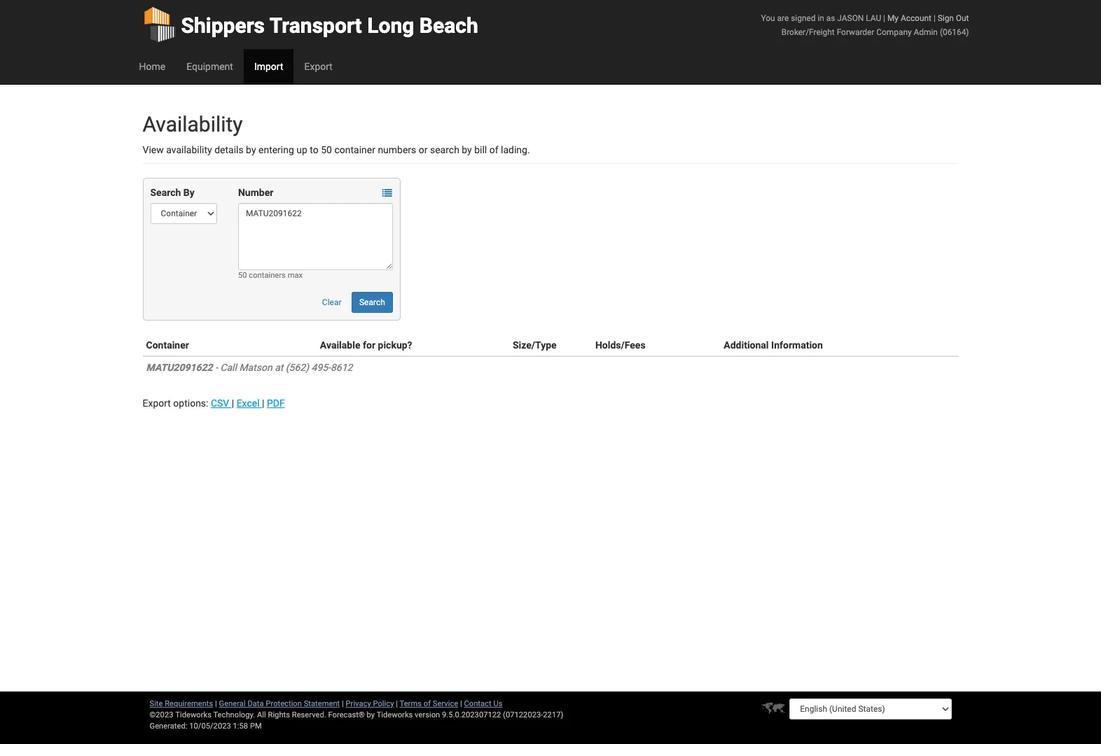 Task type: describe. For each thing, give the bounding box(es) containing it.
| left my
[[884, 13, 886, 23]]

(06164)
[[940, 27, 970, 37]]

search for search by
[[150, 187, 181, 198]]

containers
[[249, 271, 286, 280]]

| right csv
[[232, 398, 234, 409]]

by
[[183, 187, 195, 198]]

1 vertical spatial 50
[[238, 271, 247, 280]]

protection
[[266, 700, 302, 709]]

equipment
[[187, 61, 233, 72]]

1 horizontal spatial 50
[[321, 144, 332, 156]]

495-
[[312, 362, 331, 374]]

matu2091622
[[146, 362, 213, 374]]

pdf
[[267, 398, 285, 409]]

2 horizontal spatial by
[[462, 144, 472, 156]]

by inside site requirements | general data protection statement | privacy policy | terms of service | contact us ©2023 tideworks technology. all rights reserved. forecast® by tideworks version 9.5.0.202307122 (07122023-2217) generated: 10/05/2023 1:58 pm
[[367, 711, 375, 720]]

requirements
[[165, 700, 213, 709]]

| up tideworks
[[396, 700, 398, 709]]

excel link
[[237, 398, 262, 409]]

| left general
[[215, 700, 217, 709]]

2217)
[[543, 711, 564, 720]]

pickup?
[[378, 340, 412, 351]]

for
[[363, 340, 376, 351]]

container
[[335, 144, 376, 156]]

-
[[215, 362, 218, 374]]

view availability details by entering up to 50 container numbers or search by bill of lading.
[[143, 144, 530, 156]]

company
[[877, 27, 912, 37]]

1:58
[[233, 723, 248, 732]]

general data protection statement link
[[219, 700, 340, 709]]

9.5.0.202307122
[[442, 711, 501, 720]]

bill
[[475, 144, 487, 156]]

numbers
[[378, 144, 417, 156]]

privacy
[[346, 700, 371, 709]]

(562)
[[286, 362, 309, 374]]

contact
[[464, 700, 492, 709]]

admin
[[914, 27, 938, 37]]

options:
[[173, 398, 208, 409]]

site requirements | general data protection statement | privacy policy | terms of service | contact us ©2023 tideworks technology. all rights reserved. forecast® by tideworks version 9.5.0.202307122 (07122023-2217) generated: 10/05/2023 1:58 pm
[[150, 700, 564, 732]]

0 horizontal spatial by
[[246, 144, 256, 156]]

policy
[[373, 700, 394, 709]]

export options: csv | excel | pdf
[[143, 398, 285, 409]]

search button
[[352, 292, 393, 313]]

8612
[[331, 362, 353, 374]]

lading.
[[501, 144, 530, 156]]

max
[[288, 271, 303, 280]]

home button
[[129, 49, 176, 84]]

container
[[146, 340, 189, 351]]

home
[[139, 61, 166, 72]]

clear
[[322, 298, 342, 308]]

forwarder
[[837, 27, 875, 37]]

search for search
[[360, 298, 385, 308]]

equipment button
[[176, 49, 244, 84]]

matson
[[239, 362, 272, 374]]

my account link
[[888, 13, 932, 23]]

of inside site requirements | general data protection statement | privacy policy | terms of service | contact us ©2023 tideworks technology. all rights reserved. forecast® by tideworks version 9.5.0.202307122 (07122023-2217) generated: 10/05/2023 1:58 pm
[[424, 700, 431, 709]]

call
[[220, 362, 237, 374]]

entering
[[259, 144, 294, 156]]

reserved.
[[292, 711, 326, 720]]

(07122023-
[[503, 711, 543, 720]]

privacy policy link
[[346, 700, 394, 709]]

us
[[494, 700, 503, 709]]

all
[[257, 711, 266, 720]]

holds/fees
[[596, 340, 646, 351]]

excel
[[237, 398, 260, 409]]

csv
[[211, 398, 229, 409]]

pdf link
[[267, 398, 285, 409]]

rights
[[268, 711, 290, 720]]

in
[[818, 13, 825, 23]]

0 vertical spatial of
[[490, 144, 499, 156]]



Task type: vqa. For each thing, say whether or not it's contained in the screenshot.
Clear
yes



Task type: locate. For each thing, give the bounding box(es) containing it.
export down transport
[[305, 61, 333, 72]]

pm
[[250, 723, 262, 732]]

to
[[310, 144, 319, 156]]

| left pdf link
[[262, 398, 265, 409]]

transport
[[270, 13, 362, 38]]

or
[[419, 144, 428, 156]]

sign out link
[[938, 13, 970, 23]]

1 horizontal spatial export
[[305, 61, 333, 72]]

0 horizontal spatial of
[[424, 700, 431, 709]]

10/05/2023
[[189, 723, 231, 732]]

0 vertical spatial 50
[[321, 144, 332, 156]]

50 containers max
[[238, 271, 303, 280]]

terms
[[400, 700, 422, 709]]

technology.
[[213, 711, 255, 720]]

available
[[320, 340, 361, 351]]

1 horizontal spatial by
[[367, 711, 375, 720]]

tideworks
[[377, 711, 413, 720]]

0 horizontal spatial search
[[150, 187, 181, 198]]

shippers
[[181, 13, 265, 38]]

0 vertical spatial export
[[305, 61, 333, 72]]

©2023 tideworks
[[150, 711, 212, 720]]

csv link
[[211, 398, 232, 409]]

long
[[367, 13, 414, 38]]

of up version
[[424, 700, 431, 709]]

beach
[[420, 13, 478, 38]]

export for export
[[305, 61, 333, 72]]

data
[[248, 700, 264, 709]]

Number text field
[[238, 203, 393, 271]]

matu2091622 - call matson at (562) 495-8612
[[146, 362, 353, 374]]

of right bill on the top of page
[[490, 144, 499, 156]]

|
[[884, 13, 886, 23], [934, 13, 936, 23], [232, 398, 234, 409], [262, 398, 265, 409], [215, 700, 217, 709], [342, 700, 344, 709], [396, 700, 398, 709], [460, 700, 462, 709]]

50 right to
[[321, 144, 332, 156]]

0 horizontal spatial 50
[[238, 271, 247, 280]]

at
[[275, 362, 283, 374]]

0 horizontal spatial export
[[143, 398, 171, 409]]

shippers transport long beach
[[181, 13, 478, 38]]

out
[[957, 13, 970, 23]]

version
[[415, 711, 440, 720]]

lau
[[866, 13, 882, 23]]

50 left containers
[[238, 271, 247, 280]]

1 horizontal spatial of
[[490, 144, 499, 156]]

sign
[[938, 13, 954, 23]]

0 vertical spatial search
[[150, 187, 181, 198]]

information
[[772, 340, 823, 351]]

as
[[827, 13, 836, 23]]

statement
[[304, 700, 340, 709]]

terms of service link
[[400, 700, 459, 709]]

account
[[901, 13, 932, 23]]

export inside popup button
[[305, 61, 333, 72]]

1 vertical spatial search
[[360, 298, 385, 308]]

search by
[[150, 187, 195, 198]]

by right details
[[246, 144, 256, 156]]

search
[[150, 187, 181, 198], [360, 298, 385, 308]]

show list image
[[383, 189, 392, 199]]

by left bill on the top of page
[[462, 144, 472, 156]]

export left options:
[[143, 398, 171, 409]]

search right 'clear' button
[[360, 298, 385, 308]]

are
[[778, 13, 789, 23]]

export for export options: csv | excel | pdf
[[143, 398, 171, 409]]

1 horizontal spatial search
[[360, 298, 385, 308]]

| up forecast®
[[342, 700, 344, 709]]

number
[[238, 187, 274, 198]]

general
[[219, 700, 246, 709]]

clear button
[[315, 292, 349, 313]]

additional
[[724, 340, 769, 351]]

you are signed in as jason lau | my account | sign out broker/freight forwarder company admin (06164)
[[761, 13, 970, 37]]

jason
[[838, 13, 864, 23]]

my
[[888, 13, 899, 23]]

site requirements link
[[150, 700, 213, 709]]

availability
[[143, 112, 243, 137]]

search
[[430, 144, 460, 156]]

available for pickup?
[[320, 340, 412, 351]]

contact us link
[[464, 700, 503, 709]]

forecast®
[[328, 711, 365, 720]]

additional information
[[724, 340, 823, 351]]

of
[[490, 144, 499, 156], [424, 700, 431, 709]]

generated:
[[150, 723, 187, 732]]

1 vertical spatial of
[[424, 700, 431, 709]]

search inside button
[[360, 298, 385, 308]]

service
[[433, 700, 459, 709]]

search left by
[[150, 187, 181, 198]]

you
[[761, 13, 776, 23]]

50
[[321, 144, 332, 156], [238, 271, 247, 280]]

| up '9.5.0.202307122'
[[460, 700, 462, 709]]

by down 'privacy policy' link on the bottom of the page
[[367, 711, 375, 720]]

| left sign
[[934, 13, 936, 23]]

import
[[254, 61, 283, 72]]

details
[[215, 144, 244, 156]]

up
[[297, 144, 308, 156]]

export
[[305, 61, 333, 72], [143, 398, 171, 409]]

signed
[[791, 13, 816, 23]]

size/type
[[513, 340, 557, 351]]

import button
[[244, 49, 294, 84]]

site
[[150, 700, 163, 709]]

1 vertical spatial export
[[143, 398, 171, 409]]

shippers transport long beach link
[[143, 0, 478, 49]]

view
[[143, 144, 164, 156]]



